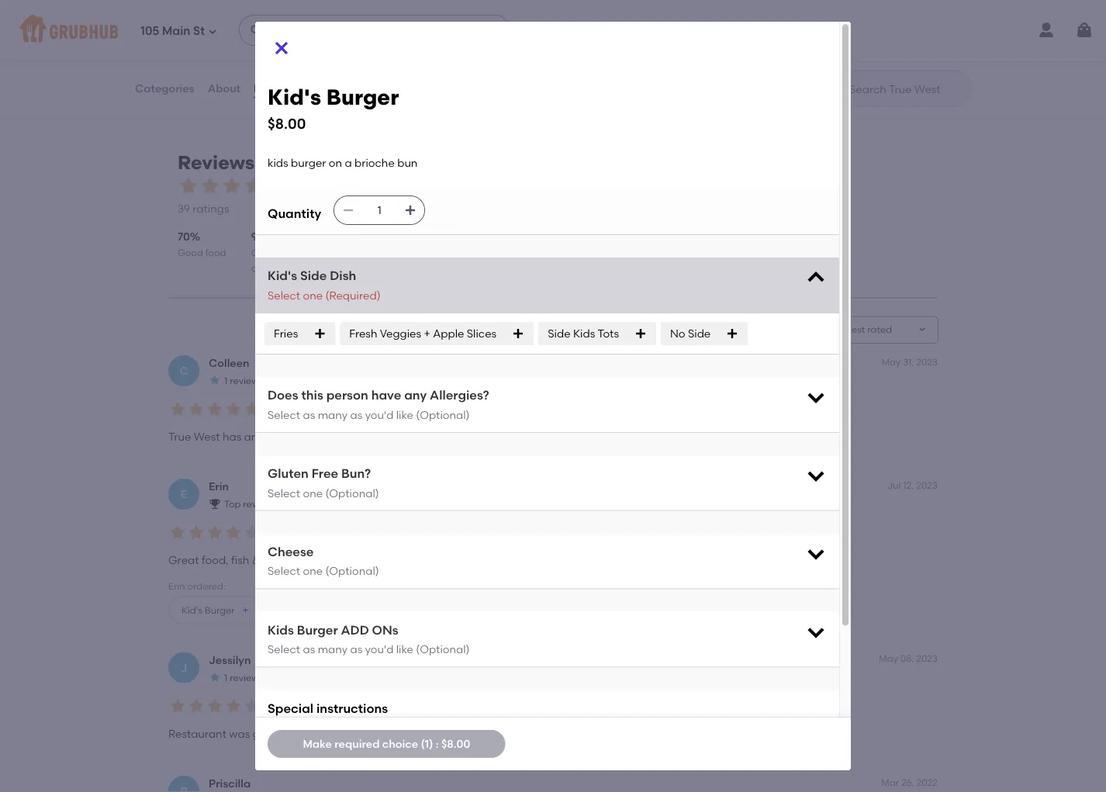 Task type: vqa. For each thing, say whether or not it's contained in the screenshot.
THE ONE inside decaf select one (optional)
no



Task type: describe. For each thing, give the bounding box(es) containing it.
may 31, 2023
[[882, 356, 938, 368]]

had
[[382, 554, 403, 567]]

1 vertical spatial was
[[229, 727, 250, 741]]

one for free
[[303, 486, 323, 500]]

instructions
[[317, 700, 388, 716]]

kid's burger
[[182, 605, 235, 616]]

1 horizontal spatial side
[[548, 327, 571, 340]]

jessilyn
[[209, 654, 251, 667]]

quantity
[[268, 206, 321, 221]]

1 for colleen
[[224, 376, 228, 387]]

1 review for colleen
[[224, 376, 259, 387]]

on
[[329, 156, 342, 169]]

like inside kids burger add ons select as many as you'd like (optional)
[[396, 643, 414, 656]]

gluten
[[268, 466, 309, 481]]

person
[[326, 388, 368, 403]]

village
[[467, 14, 510, 29]]

side kids tots
[[548, 327, 619, 340]]

as down this at the left of the page
[[303, 408, 315, 421]]

the
[[564, 727, 581, 741]]

gluten free bun? select one (optional)
[[268, 466, 379, 500]]

special instructions
[[268, 700, 388, 716]]

packaged
[[548, 430, 603, 444]]

priscilla
[[209, 777, 251, 790]]

select inside does this person have any allergies? select as many as you'd like (optional)
[[268, 408, 300, 421]]

select inside "kid's side dish select one (required)"
[[268, 289, 300, 302]]

08,
[[901, 653, 914, 665]]

again!
[[740, 430, 773, 444]]

1 review for jessilyn
[[224, 672, 259, 684]]

bun
[[397, 156, 418, 169]]

bun?
[[341, 466, 371, 481]]

jul
[[887, 480, 901, 491]]

review for colleen
[[230, 376, 259, 387]]

st
[[193, 24, 205, 38]]

may for restaurant was good but two of our boxes popped open spilling our food in the bag
[[879, 653, 898, 665]]

105 main st
[[140, 24, 205, 38]]

colleen
[[209, 357, 250, 370]]

categories
[[135, 82, 194, 95]]

burger for kids burger add ons
[[297, 622, 338, 637]]

svg image inside main navigation navigation
[[250, 24, 262, 36]]

be
[[676, 430, 690, 444]]

79 correct order
[[325, 230, 359, 274]]

select inside kids burger add ons select as many as you'd like (optional)
[[268, 643, 300, 656]]

many inside does this person have any allergies? select as many as you'd like (optional)
[[318, 408, 348, 421]]

brioche
[[355, 156, 395, 169]]

enough
[[882, 53, 916, 65]]

70
[[178, 230, 190, 243]]

side for kid's
[[300, 268, 327, 283]]

special
[[268, 700, 314, 716]]

(optional) inside cheese select one (optional)
[[325, 565, 379, 578]]

39
[[178, 203, 190, 216]]

select inside cheese select one (optional)
[[268, 565, 300, 578]]

(optional) inside does this person have any allergies? select as many as you'd like (optional)
[[416, 408, 470, 421]]

kids
[[268, 156, 288, 169]]

& inside concord provisions & country kitchen link
[[278, 14, 288, 29]]

1 horizontal spatial ratings
[[918, 53, 950, 65]]

2 our from the left
[[505, 727, 522, 741]]

ons
[[372, 622, 399, 637]]

26,
[[901, 777, 914, 788]]

of
[[325, 727, 336, 741]]

dish
[[330, 268, 356, 283]]

2 2023 from the top
[[917, 480, 938, 491]]

fries
[[274, 327, 298, 340]]

burger
[[291, 156, 326, 169]]

12,
[[903, 480, 914, 491]]

this
[[301, 388, 323, 403]]

(optional) inside gluten free bun? select one (optional)
[[325, 486, 379, 500]]

1 horizontal spatial true
[[290, 152, 331, 174]]

slices
[[467, 327, 497, 340]]

boxes
[[358, 727, 389, 741]]

cheese
[[268, 544, 314, 559]]

reviews button
[[253, 61, 298, 116]]

free
[[347, 430, 368, 444]]

has
[[223, 430, 241, 444]]

two
[[303, 727, 323, 741]]

trophy icon image
[[209, 498, 221, 510]]

you'd inside does this person have any allergies? select as many as you'd like (optional)
[[365, 408, 394, 421]]

about button
[[207, 61, 241, 116]]

open
[[436, 727, 463, 741]]

but
[[283, 727, 301, 741]]

concord
[[157, 14, 210, 29]]

were
[[287, 554, 313, 567]]

select inside gluten free bun? select one (optional)
[[268, 486, 300, 500]]

$8.00 inside kid's burger $8.00
[[268, 115, 306, 132]]

will
[[655, 430, 674, 444]]

restaurant was good but two of our boxes popped open spilling our food in the bag
[[168, 727, 605, 741]]

+
[[424, 327, 430, 340]]

restaurant
[[168, 727, 227, 741]]

fish
[[231, 554, 249, 567]]

reviews for reviews
[[254, 82, 297, 95]]

reviews for reviews for true west
[[178, 152, 255, 174]]

1 horizontal spatial was
[[452, 430, 473, 444]]

ordering
[[693, 430, 737, 444]]

kitchen
[[343, 14, 390, 29]]

stow gulf link
[[711, 12, 950, 30]]

20–30
[[157, 53, 184, 65]]

great
[[168, 554, 199, 567]]

20–30 min 4.92 mi
[[157, 53, 203, 78]]

1 horizontal spatial $8.00
[[441, 737, 470, 751]]

as up special
[[303, 643, 315, 656]]

4.92
[[157, 67, 175, 78]]

great food, fish & fries were soggy so we had to reheat
[[168, 554, 454, 567]]

true west has an amazing gluten-free selection! food was delicious and packaged carefully. will be ordering again!
[[168, 430, 773, 444]]

provisions
[[213, 14, 275, 29]]

one for side
[[303, 289, 323, 302]]

for
[[259, 152, 286, 174]]

categories button
[[134, 61, 195, 116]]

1 for jessilyn
[[224, 672, 228, 684]]

we
[[364, 554, 379, 567]]



Task type: locate. For each thing, give the bounding box(es) containing it.
2 select from the top
[[268, 408, 300, 421]]

2 one from the top
[[303, 486, 323, 500]]

tots
[[598, 327, 619, 340]]

reviews right "about" on the top of page
[[254, 82, 297, 95]]

reviews inside button
[[254, 82, 297, 95]]

one inside gluten free bun? select one (optional)
[[303, 486, 323, 500]]

(optional)
[[416, 408, 470, 421], [325, 486, 379, 500], [325, 565, 379, 578], [416, 643, 470, 656]]

was left good on the left of page
[[229, 727, 250, 741]]

one down the free
[[303, 486, 323, 500]]

1 down jessilyn on the left of the page
[[224, 672, 228, 684]]

0 vertical spatial west
[[434, 14, 465, 29]]

fries
[[263, 554, 285, 567]]

ordered:
[[187, 581, 226, 592]]

0 vertical spatial food
[[205, 247, 226, 259]]

0 horizontal spatial true
[[168, 430, 191, 444]]

kid's inside button
[[182, 605, 203, 616]]

was right food
[[452, 430, 473, 444]]

not enough ratings
[[863, 53, 950, 65]]

burger for kid's burger
[[326, 84, 399, 110]]

0 horizontal spatial our
[[338, 727, 356, 741]]

0 vertical spatial review
[[230, 376, 259, 387]]

kids right kid's burger button at the left bottom of the page
[[268, 622, 294, 637]]

3 2023 from the top
[[917, 653, 938, 665]]

on
[[251, 247, 265, 259]]

0 vertical spatial kids
[[573, 327, 595, 340]]

1 vertical spatial reviews
[[178, 152, 255, 174]]

stow
[[711, 14, 742, 29]]

0 horizontal spatial kids
[[268, 622, 294, 637]]

0 vertical spatial 1 review
[[224, 376, 259, 387]]

bag
[[584, 727, 605, 741]]

amazing
[[260, 430, 307, 444]]

2 vertical spatial 2023
[[917, 653, 938, 665]]

2 review from the top
[[230, 672, 259, 684]]

you'd inside kids burger add ons select as many as you'd like (optional)
[[365, 643, 394, 656]]

subscription pass image
[[157, 33, 172, 46]]

&
[[278, 14, 288, 29], [252, 554, 260, 567]]

food right the good
[[205, 247, 226, 259]]

about
[[208, 82, 241, 95]]

may
[[882, 356, 901, 368], [879, 653, 898, 665]]

mar
[[882, 777, 899, 788]]

like down ons
[[396, 643, 414, 656]]

1 vertical spatial review
[[230, 672, 259, 684]]

0 vertical spatial was
[[452, 430, 473, 444]]

food,
[[202, 554, 229, 567]]

good
[[253, 727, 280, 741]]

svg image
[[1075, 21, 1094, 40], [208, 27, 217, 36], [272, 39, 291, 57], [805, 267, 827, 289], [726, 327, 739, 340], [805, 621, 827, 643]]

concord provisions & country kitchen
[[157, 14, 390, 29]]

burger left add
[[297, 622, 338, 637]]

select down delivery
[[268, 289, 300, 302]]

$8.00 right the :
[[441, 737, 470, 751]]

2023 right 08,
[[917, 653, 938, 665]]

1 vertical spatial &
[[252, 554, 260, 567]]

select down the gluten
[[268, 486, 300, 500]]

many up gluten-
[[318, 408, 348, 421]]

(1)
[[421, 737, 433, 751]]

1 vertical spatial one
[[303, 486, 323, 500]]

1 vertical spatial food
[[525, 727, 549, 741]]

west left bun
[[335, 152, 382, 174]]

svg image
[[250, 24, 262, 36], [342, 204, 355, 217], [404, 204, 417, 217], [314, 327, 326, 340], [512, 327, 525, 340], [635, 327, 647, 340], [805, 386, 827, 408], [805, 465, 827, 486], [805, 543, 827, 565]]

kid's inside kid's burger $8.00
[[268, 84, 321, 110]]

plus icon image
[[241, 606, 250, 615]]

0 vertical spatial kid's
[[268, 84, 321, 110]]

1 horizontal spatial our
[[505, 727, 522, 741]]

0 vertical spatial may
[[882, 356, 901, 368]]

erin for erin ordered:
[[168, 581, 185, 592]]

2023
[[917, 356, 938, 368], [917, 480, 938, 491], [917, 653, 938, 665]]

1 1 from the top
[[224, 376, 228, 387]]

1 our from the left
[[338, 727, 356, 741]]

0 horizontal spatial $8.00
[[268, 115, 306, 132]]

our
[[338, 727, 356, 741], [505, 727, 522, 741]]

2 vertical spatial burger
[[297, 622, 338, 637]]

west village tavern
[[434, 14, 554, 29]]

burger inside kid's burger $8.00
[[326, 84, 399, 110]]

2 vertical spatial kid's
[[182, 605, 203, 616]]

2 many from the top
[[318, 643, 348, 656]]

make required choice (1) : $8.00
[[303, 737, 470, 751]]

free
[[312, 466, 338, 481]]

1 horizontal spatial erin
[[209, 480, 229, 494]]

2 horizontal spatial west
[[434, 14, 465, 29]]

ratings
[[918, 53, 950, 65], [193, 203, 229, 216]]

erin down great
[[168, 581, 185, 592]]

1 1 review from the top
[[224, 376, 259, 387]]

side left dish
[[300, 268, 327, 283]]

you'd
[[365, 408, 394, 421], [365, 643, 394, 656]]

many down add
[[318, 643, 348, 656]]

erin ordered:
[[168, 581, 226, 592]]

Input item quantity number field
[[362, 196, 397, 224]]

2 1 review from the top
[[224, 672, 259, 684]]

kid's inside "kid's side dish select one (required)"
[[268, 268, 297, 283]]

one left (required)
[[303, 289, 323, 302]]

many inside kids burger add ons select as many as you'd like (optional)
[[318, 643, 348, 656]]

apple
[[433, 327, 464, 340]]

mi
[[178, 67, 189, 78]]

1 vertical spatial kid's
[[268, 268, 297, 283]]

gluten-
[[309, 430, 347, 444]]

make
[[303, 737, 332, 751]]

select down cheese
[[268, 565, 300, 578]]

as down add
[[350, 643, 363, 656]]

side right no at the top right of the page
[[688, 327, 711, 340]]

no
[[670, 327, 685, 340]]

0 horizontal spatial side
[[300, 268, 327, 283]]

1 vertical spatial 1 review
[[224, 672, 259, 684]]

west left village
[[434, 14, 465, 29]]

0 horizontal spatial &
[[252, 554, 260, 567]]

as down 'person'
[[350, 408, 363, 421]]

reheat
[[419, 554, 454, 567]]

1 horizontal spatial west
[[335, 152, 382, 174]]

0 vertical spatial 1
[[224, 376, 228, 387]]

1 vertical spatial ratings
[[193, 203, 229, 216]]

0 vertical spatial true
[[290, 152, 331, 174]]

0 vertical spatial 2023
[[917, 356, 938, 368]]

select right jessilyn on the left of the page
[[268, 643, 300, 656]]

1 horizontal spatial &
[[278, 14, 288, 29]]

erin up trophy icon
[[209, 480, 229, 494]]

burger inside button
[[205, 605, 235, 616]]

to
[[405, 554, 416, 567]]

erin for erin
[[209, 480, 229, 494]]

true right kids
[[290, 152, 331, 174]]

1 2023 from the top
[[917, 356, 938, 368]]

1 vertical spatial may
[[879, 653, 898, 665]]

1 vertical spatial 2023
[[917, 480, 938, 491]]

any
[[404, 388, 427, 403]]

1 select from the top
[[268, 289, 300, 302]]

true left has
[[168, 430, 191, 444]]

one
[[303, 289, 323, 302], [303, 486, 323, 500], [303, 565, 323, 578]]

cheese select one (optional)
[[268, 544, 379, 578]]

one down cheese
[[303, 565, 323, 578]]

1 vertical spatial erin
[[168, 581, 185, 592]]

1 horizontal spatial kids
[[573, 327, 595, 340]]

may 08, 2023
[[879, 653, 938, 665]]

0 vertical spatial you'd
[[365, 408, 394, 421]]

0 horizontal spatial food
[[205, 247, 226, 259]]

one inside cheese select one (optional)
[[303, 565, 323, 578]]

2 like from the top
[[396, 643, 414, 656]]

our right spilling
[[505, 727, 522, 741]]

mar 26, 2022
[[882, 777, 938, 788]]

may left 08,
[[879, 653, 898, 665]]

3 one from the top
[[303, 565, 323, 578]]

reviews up 39 ratings
[[178, 152, 255, 174]]

94 on time delivery
[[251, 230, 287, 274]]

a
[[345, 156, 352, 169]]

kids
[[573, 327, 595, 340], [268, 622, 294, 637]]

fresh veggies + apple slices
[[349, 327, 497, 340]]

1 like from the top
[[396, 408, 414, 421]]

star icon image
[[178, 176, 199, 197], [199, 176, 221, 197], [221, 176, 243, 197], [243, 176, 265, 197], [243, 176, 265, 197], [265, 176, 286, 197], [209, 375, 221, 387], [168, 400, 187, 419], [187, 400, 206, 419], [206, 400, 224, 419], [224, 400, 243, 419], [243, 400, 261, 419], [168, 524, 187, 542], [187, 524, 206, 542], [206, 524, 224, 542], [224, 524, 243, 542], [243, 524, 261, 542], [209, 671, 221, 684], [168, 697, 187, 716], [187, 697, 206, 716], [206, 697, 224, 716], [224, 697, 243, 716], [243, 697, 261, 716]]

many
[[318, 408, 348, 421], [318, 643, 348, 656]]

one inside "kid's side dish select one (required)"
[[303, 289, 323, 302]]

ratings right 39
[[193, 203, 229, 216]]

0 horizontal spatial ratings
[[193, 203, 229, 216]]

kid's side dish select one (required)
[[268, 268, 381, 302]]

popped
[[392, 727, 434, 741]]

west
[[434, 14, 465, 29], [335, 152, 382, 174], [194, 430, 220, 444]]

side for no
[[688, 327, 711, 340]]

carefully.
[[605, 430, 652, 444]]

Search True West search field
[[848, 81, 967, 96]]

$8.00
[[268, 115, 306, 132], [441, 737, 470, 751]]

& right fish
[[252, 554, 260, 567]]

burger up 'brioche' at the left top
[[326, 84, 399, 110]]

select
[[268, 289, 300, 302], [268, 408, 300, 421], [268, 486, 300, 500], [268, 565, 300, 578], [268, 643, 300, 656]]

kid's down time
[[268, 268, 297, 283]]

2023 for be
[[917, 356, 938, 368]]

e
[[181, 488, 187, 501]]

main navigation navigation
[[0, 0, 1106, 61]]

may left 31,
[[882, 356, 901, 368]]

review down jessilyn on the left of the page
[[230, 672, 259, 684]]

1 vertical spatial many
[[318, 643, 348, 656]]

0 vertical spatial $8.00
[[268, 115, 306, 132]]

79
[[325, 230, 337, 243]]

1 many from the top
[[318, 408, 348, 421]]

like down any
[[396, 408, 414, 421]]

may for true west has an amazing gluten-free selection! food was delicious and packaged carefully. will be ordering again!
[[882, 356, 901, 368]]

side inside "kid's side dish select one (required)"
[[300, 268, 327, 283]]

$8.00 up reviews for true west
[[268, 115, 306, 132]]

1 review from the top
[[230, 376, 259, 387]]

time
[[267, 247, 287, 259]]

2 horizontal spatial side
[[688, 327, 711, 340]]

you'd down have
[[365, 408, 394, 421]]

west inside 'link'
[[434, 14, 465, 29]]

kid's
[[268, 84, 321, 110], [268, 268, 297, 283], [182, 605, 203, 616]]

0 vertical spatial many
[[318, 408, 348, 421]]

70 good food
[[178, 230, 226, 259]]

1 review down colleen
[[224, 376, 259, 387]]

1 vertical spatial true
[[168, 430, 191, 444]]

1 vertical spatial west
[[335, 152, 382, 174]]

0 horizontal spatial was
[[229, 727, 250, 741]]

2023 for bag
[[917, 653, 938, 665]]

kids left tots in the right top of the page
[[573, 327, 595, 340]]

kid's for kid's side dish
[[268, 268, 297, 283]]

select down does at the left
[[268, 408, 300, 421]]

no side
[[670, 327, 711, 340]]

choice
[[382, 737, 418, 751]]

1 vertical spatial burger
[[205, 605, 235, 616]]

1 review
[[224, 376, 259, 387], [224, 672, 259, 684]]

min
[[186, 53, 203, 65]]

0 vertical spatial &
[[278, 14, 288, 29]]

5 select from the top
[[268, 643, 300, 656]]

2 vertical spatial one
[[303, 565, 323, 578]]

(optional) inside kids burger add ons select as many as you'd like (optional)
[[416, 643, 470, 656]]

3 select from the top
[[268, 486, 300, 500]]

as
[[303, 408, 315, 421], [350, 408, 363, 421], [303, 643, 315, 656], [350, 643, 363, 656]]

like inside does this person have any allergies? select as many as you'd like (optional)
[[396, 408, 414, 421]]

allergies?
[[430, 388, 489, 403]]

you'd down ons
[[365, 643, 394, 656]]

2 1 from the top
[[224, 672, 228, 684]]

0 vertical spatial erin
[[209, 480, 229, 494]]

kid's down erin ordered:
[[182, 605, 203, 616]]

side left tots in the right top of the page
[[548, 327, 571, 340]]

burger left plus icon
[[205, 605, 235, 616]]

good
[[178, 247, 203, 259]]

1 you'd from the top
[[365, 408, 394, 421]]

food left 'in'
[[525, 727, 549, 741]]

2023 right 12,
[[917, 480, 938, 491]]

0 vertical spatial reviews
[[254, 82, 297, 95]]

kids burger on a brioche bun
[[268, 156, 418, 169]]

0 vertical spatial like
[[396, 408, 414, 421]]

review down colleen
[[230, 376, 259, 387]]

review
[[230, 376, 259, 387], [230, 672, 259, 684]]

:
[[436, 737, 439, 751]]

1 vertical spatial you'd
[[365, 643, 394, 656]]

2 you'd from the top
[[365, 643, 394, 656]]

west left has
[[194, 430, 220, 444]]

erin
[[209, 480, 229, 494], [168, 581, 185, 592]]

0 vertical spatial one
[[303, 289, 323, 302]]

side
[[300, 268, 327, 283], [548, 327, 571, 340], [688, 327, 711, 340]]

1 review down jessilyn on the left of the page
[[224, 672, 259, 684]]

kid's for kid's burger
[[268, 84, 321, 110]]

1 vertical spatial kids
[[268, 622, 294, 637]]

1 horizontal spatial food
[[525, 727, 549, 741]]

1 vertical spatial 1
[[224, 672, 228, 684]]

stow gulf
[[711, 14, 770, 29]]

39 ratings
[[178, 203, 229, 216]]

add
[[341, 622, 369, 637]]

not
[[863, 53, 879, 65]]

0 vertical spatial burger
[[326, 84, 399, 110]]

2023 right 31,
[[917, 356, 938, 368]]

food inside 70 good food
[[205, 247, 226, 259]]

2 vertical spatial west
[[194, 430, 220, 444]]

kid's up burger
[[268, 84, 321, 110]]

review for jessilyn
[[230, 672, 259, 684]]

burger inside kids burger add ons select as many as you'd like (optional)
[[297, 622, 338, 637]]

search icon image
[[825, 79, 843, 98]]

1 vertical spatial like
[[396, 643, 414, 656]]

have
[[371, 388, 401, 403]]

0 vertical spatial ratings
[[918, 53, 950, 65]]

1 vertical spatial $8.00
[[441, 737, 470, 751]]

& left country
[[278, 14, 288, 29]]

kids inside kids burger add ons select as many as you'd like (optional)
[[268, 622, 294, 637]]

concord provisions & country kitchen link
[[157, 12, 395, 30]]

1 down colleen
[[224, 376, 228, 387]]

was
[[452, 430, 473, 444], [229, 727, 250, 741]]

0 horizontal spatial west
[[194, 430, 220, 444]]

ratings right the enough
[[918, 53, 950, 65]]

1 one from the top
[[303, 289, 323, 302]]

correct
[[325, 247, 359, 259]]

soggy
[[315, 554, 347, 567]]

0 horizontal spatial erin
[[168, 581, 185, 592]]

4 select from the top
[[268, 565, 300, 578]]

our right of
[[338, 727, 356, 741]]



